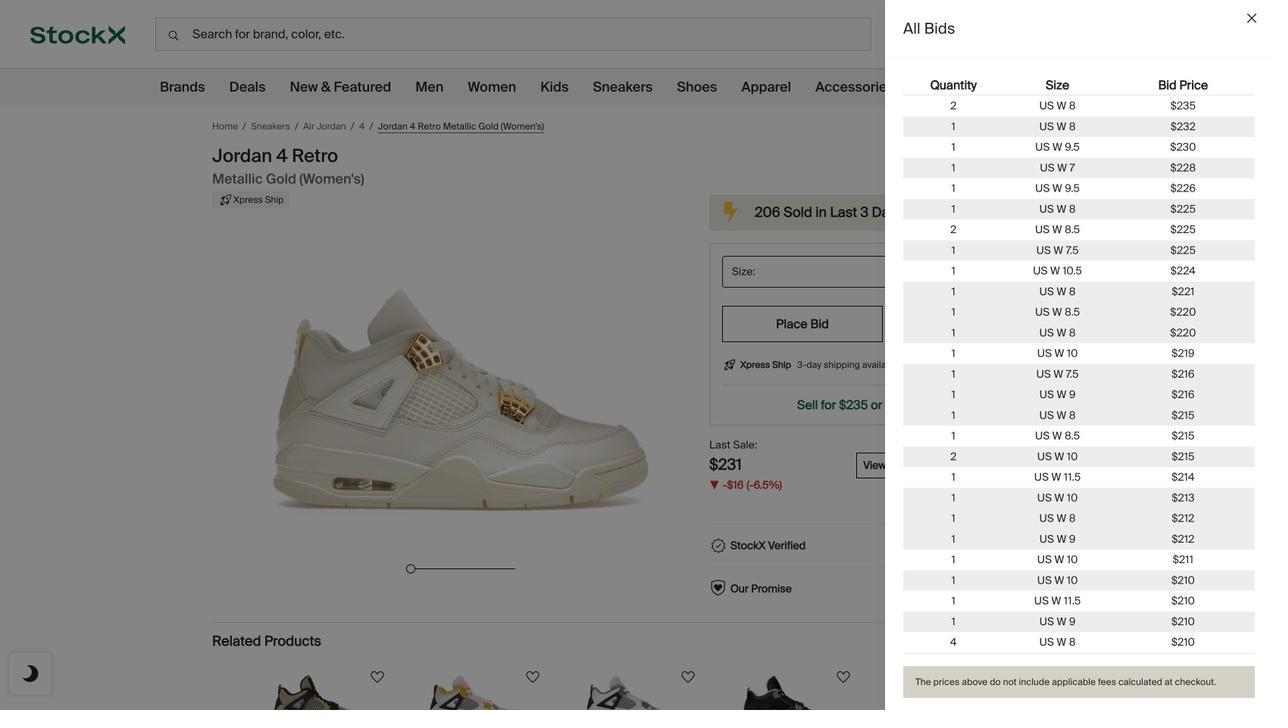 Task type: vqa. For each thing, say whether or not it's contained in the screenshot.
Strap
no



Task type: locate. For each thing, give the bounding box(es) containing it.
1 cell from the left
[[904, 654, 1004, 674]]

15 row from the top
[[904, 364, 1255, 385]]

add to portfolio image
[[985, 116, 1007, 137]]

favorite image
[[1013, 116, 1034, 137]]

follow image
[[368, 669, 387, 687], [679, 669, 697, 687]]

jordan 4 retro metallic gold (women's) 0 image
[[243, 225, 679, 559]]

product category switcher element
[[0, 69, 1273, 105]]

close image
[[1248, 14, 1257, 23]]

toggle authenticity value prop image
[[1038, 539, 1054, 554]]

1 horizontal spatial follow image
[[679, 669, 697, 687]]

7 row from the top
[[904, 199, 1255, 220]]

3 cell from the left
[[1112, 654, 1255, 674]]

28 row from the top
[[904, 633, 1255, 654]]

13 row from the top
[[904, 323, 1255, 344]]

1 follow image from the left
[[524, 669, 542, 687]]

2 cell from the left
[[1004, 654, 1112, 674]]

3 follow image from the left
[[990, 669, 1008, 687]]

5 row from the top
[[904, 158, 1255, 179]]

1 horizontal spatial follow image
[[835, 669, 853, 687]]

19 row from the top
[[904, 447, 1255, 468]]

Search... search field
[[155, 17, 871, 51]]

11 row from the top
[[904, 282, 1255, 302]]

follow image for jordan 4 retro vivid sulfur (women's) image
[[524, 669, 542, 687]]

0 horizontal spatial follow image
[[524, 669, 542, 687]]

17 row from the top
[[904, 406, 1255, 426]]

0 horizontal spatial follow image
[[368, 669, 387, 687]]

12 row from the top
[[904, 302, 1255, 323]]

1 follow image from the left
[[368, 669, 387, 687]]

10 row from the top
[[904, 261, 1255, 282]]

8 row from the top
[[904, 220, 1255, 240]]

24 row from the top
[[904, 550, 1255, 571]]

jordan 4 retro fossil (women's) image
[[267, 676, 373, 711]]

row
[[904, 76, 1255, 96], [904, 96, 1255, 117], [904, 117, 1255, 137], [904, 137, 1255, 158], [904, 158, 1255, 179], [904, 179, 1255, 199], [904, 199, 1255, 220], [904, 220, 1255, 240], [904, 240, 1255, 261], [904, 261, 1255, 282], [904, 282, 1255, 302], [904, 302, 1255, 323], [904, 323, 1255, 344], [904, 344, 1255, 364], [904, 364, 1255, 385], [904, 385, 1255, 406], [904, 406, 1255, 426], [904, 426, 1255, 447], [904, 447, 1255, 468], [904, 468, 1255, 488], [904, 488, 1255, 509], [904, 509, 1255, 530], [904, 530, 1255, 550], [904, 550, 1255, 571], [904, 571, 1255, 592], [904, 592, 1255, 612], [904, 612, 1255, 633], [904, 633, 1255, 654], [904, 654, 1255, 674]]

table
[[904, 76, 1255, 711]]

2 follow image from the left
[[835, 669, 853, 687]]

22 row from the top
[[904, 509, 1255, 530]]

9 row from the top
[[904, 240, 1255, 261]]

4 row from the top
[[904, 137, 1255, 158]]

cell
[[904, 654, 1004, 674], [1004, 654, 1112, 674], [1112, 654, 1255, 674]]

follow image
[[524, 669, 542, 687], [835, 669, 853, 687], [990, 669, 1008, 687]]

jordan 4 retro seafoam (women's) image
[[578, 676, 684, 711]]

2 horizontal spatial follow image
[[990, 669, 1008, 687]]

dialog
[[885, 0, 1273, 711]]

row group
[[904, 96, 1255, 711]]

jordan 4 retro vivid sulfur (women's) image
[[423, 676, 529, 711]]

2 follow image from the left
[[679, 669, 697, 687]]



Task type: describe. For each thing, give the bounding box(es) containing it.
1 row from the top
[[904, 76, 1255, 96]]

26 row from the top
[[904, 592, 1255, 612]]

20 row from the top
[[904, 468, 1255, 488]]

follow image for jordan 4 retro seafoam (women's) "image"
[[679, 669, 697, 687]]

jordan 4 retro starfish (women's) image
[[733, 676, 839, 711]]

29 row from the top
[[904, 654, 1255, 674]]

27 row from the top
[[904, 612, 1255, 633]]

21 row from the top
[[904, 488, 1255, 509]]

toggle promise value prop image
[[1038, 582, 1054, 597]]

14 row from the top
[[904, 344, 1255, 364]]

share image
[[1040, 116, 1061, 137]]

25 row from the top
[[904, 571, 1255, 592]]

16 row from the top
[[904, 385, 1255, 406]]

stockx logo image
[[30, 26, 125, 44]]

follow image for the jordan 4 retro shimmer (women's) image
[[990, 669, 1008, 687]]

follow image for jordan 4 retro fossil (women's) image
[[368, 669, 387, 687]]

6 row from the top
[[904, 179, 1255, 199]]

switch to dark mode image
[[22, 666, 38, 683]]

3 row from the top
[[904, 117, 1255, 137]]

23 row from the top
[[904, 530, 1255, 550]]

follow image for jordan 4 retro starfish (women's) image at the bottom right of the page
[[835, 669, 853, 687]]

18 row from the top
[[904, 426, 1255, 447]]

jordan 4 retro shimmer (women's) image
[[889, 676, 995, 711]]

2 row from the top
[[904, 96, 1255, 117]]

206 sold in last 3 days! image
[[713, 195, 749, 231]]



